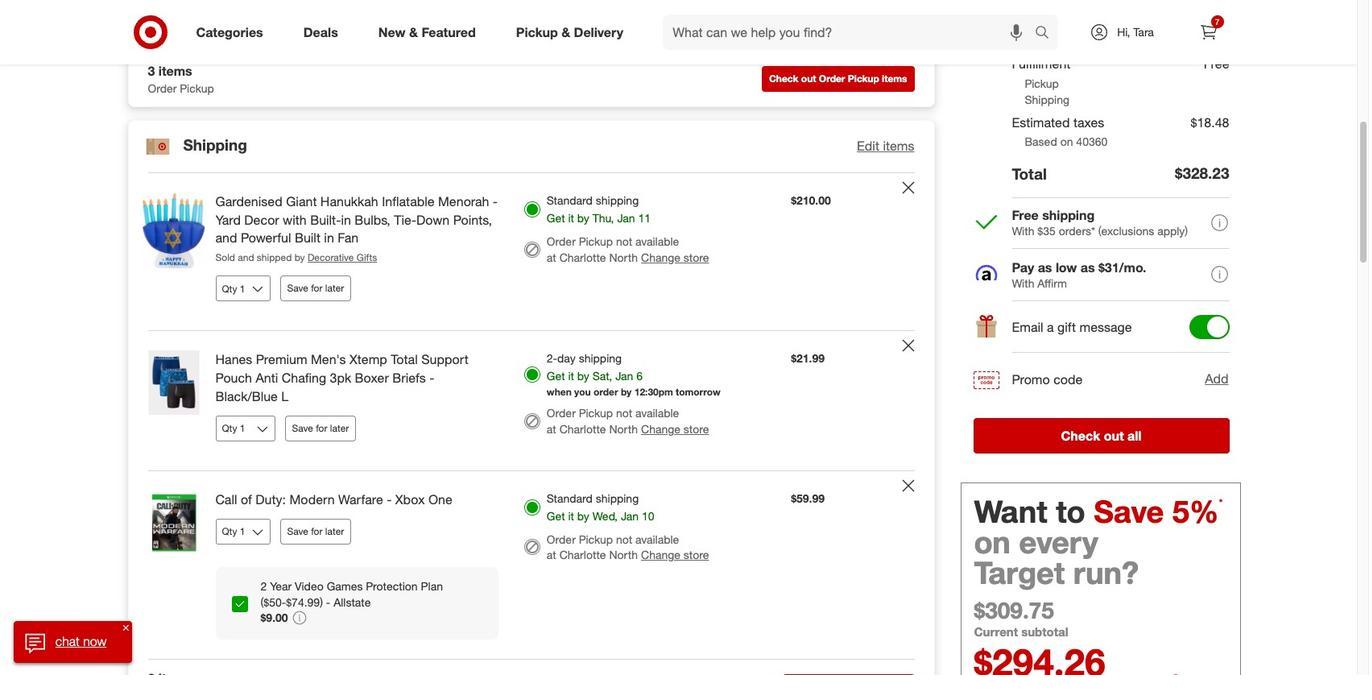 Task type: locate. For each thing, give the bounding box(es) containing it.
0 vertical spatial check
[[769, 73, 799, 85]]

for down decorative
[[311, 282, 323, 294]]

2 as from the left
[[1081, 259, 1095, 275]]

1 get from the top
[[547, 211, 565, 225]]

cart item ready to fulfill group containing gardenised giant hanukkah inflatable menorah - yard decor with built-in bulbs, tie-down points, and powerful built in fan
[[128, 173, 934, 330]]

What can we help you find? suggestions appear below search field
[[663, 15, 1039, 50]]

by left wed,
[[577, 509, 590, 523]]

order pickup not available at charlotte north change store for call of duty: modern warfare - xbox one
[[547, 532, 709, 562]]

it inside the 2-day shipping get it by sat, jan 6 when you order by 12:30pm tomorrow
[[568, 369, 574, 383]]

for down chafing
[[316, 422, 327, 434]]

1 order pickup not available at charlotte north change store from the top
[[547, 234, 709, 264]]

in
[[341, 212, 351, 228], [324, 230, 334, 246]]

order down when
[[547, 406, 576, 420]]

3 not from the top
[[616, 532, 633, 546]]

by inside gardenised giant hanukkah inflatable menorah - yard decor with built-in bulbs, tie-down points, and powerful built in fan sold and shipped by decorative gifts
[[295, 252, 305, 264]]

1 as from the left
[[1038, 259, 1052, 275]]

free inside free shipping with $35 orders* (exclusions apply)
[[1012, 207, 1039, 223]]

3 cart item ready to fulfill group from the top
[[128, 331, 934, 470]]

save for later button down decorative
[[280, 276, 351, 301]]

1 available from the top
[[636, 234, 679, 248]]

pickup down "fulfillment"
[[1025, 76, 1059, 90]]

& for new
[[409, 24, 418, 40]]

shipping up sat,
[[579, 351, 622, 365]]

call of duty: modern warfare - xbox one link
[[215, 490, 499, 509]]

total up briefs
[[391, 351, 418, 367]]

1 standard from the top
[[547, 193, 593, 207]]

1 vertical spatial later
[[330, 422, 349, 434]]

shipping inside "standard shipping get it by thu, jan 11"
[[596, 193, 639, 207]]

change store button down 12:30pm
[[641, 421, 709, 437]]

1 vertical spatial save for later
[[292, 422, 349, 434]]

items inside 3 items order pickup
[[159, 63, 192, 79]]

cart item ready to fulfill group containing at charlotte north change store
[[128, 0, 934, 52]]

store for call of duty: modern warfare - xbox one
[[684, 548, 709, 562]]

later down 3pk
[[330, 422, 349, 434]]

edit items
[[857, 138, 915, 154]]

year
[[270, 579, 292, 592]]

0 vertical spatial not
[[616, 234, 633, 248]]

$309.75 down target
[[974, 596, 1054, 624]]

1 with from the top
[[1012, 224, 1035, 237]]

store inside at charlotte north change store
[[589, 17, 615, 31]]

1 vertical spatial out
[[1104, 427, 1124, 444]]

0 vertical spatial shipping
[[1025, 92, 1070, 106]]

2 vertical spatial it
[[568, 509, 574, 523]]

items for 3
[[159, 63, 192, 79]]

gardenised giant hanukkah inflatable menorah - yard decor with built-in bulbs, tie-down points, and powerful built in fan link
[[215, 192, 499, 248]]

sold
[[215, 252, 235, 264]]

2 standard from the top
[[547, 491, 593, 505]]

$309.75 current subtotal
[[974, 596, 1069, 639]]

change for hanes premium men's xtemp total support pouch anti chafing 3pk boxer briefs - black/blue l
[[641, 422, 681, 436]]

order pickup not available at charlotte north change store
[[547, 234, 709, 264], [547, 406, 709, 436], [547, 532, 709, 562]]

save for later button for duty:
[[280, 518, 351, 544]]

not down order
[[616, 406, 633, 420]]

order pickup not available at charlotte north change store for hanes premium men's xtemp total support pouch anti chafing 3pk boxer briefs - black/blue l
[[547, 406, 709, 436]]

by inside "standard shipping get it by thu, jan 11"
[[577, 211, 590, 225]]

0 horizontal spatial and
[[215, 230, 237, 246]]

2 not from the top
[[616, 406, 633, 420]]

warfare
[[338, 491, 383, 507]]

0 horizontal spatial as
[[1038, 259, 1052, 275]]

jan left 11
[[617, 211, 635, 225]]

jan inside the 2-day shipping get it by sat, jan 6 when you order by 12:30pm tomorrow
[[616, 369, 633, 383]]

1 horizontal spatial and
[[238, 252, 254, 264]]

1 horizontal spatial check
[[1061, 427, 1101, 444]]

3 order pickup not available at charlotte north change store from the top
[[547, 532, 709, 562]]

1 horizontal spatial &
[[562, 24, 570, 40]]

2 available from the top
[[636, 406, 679, 420]]

1 vertical spatial available
[[636, 406, 679, 420]]

save down shipped
[[287, 282, 308, 294]]

black/blue
[[215, 388, 278, 404]]

menorah
[[438, 193, 489, 209]]

available down 12:30pm
[[636, 406, 679, 420]]

out down what can we help you find? suggestions appear below search box
[[801, 73, 816, 85]]

0 horizontal spatial out
[[801, 73, 816, 85]]

it left thu,
[[568, 211, 574, 225]]

1 vertical spatial free
[[1012, 207, 1039, 223]]

want
[[974, 493, 1048, 530]]

1 vertical spatial for
[[316, 422, 327, 434]]

call of duty: modern warfare - xbox one image
[[141, 490, 206, 555]]

save for later down modern
[[287, 525, 344, 537]]

order down 3
[[148, 81, 177, 95]]

shipping up wed,
[[596, 491, 639, 505]]

0 horizontal spatial free
[[1012, 207, 1039, 223]]

later for modern
[[325, 525, 344, 537]]

and down "yard"
[[215, 230, 237, 246]]

pickup down order
[[579, 406, 613, 420]]

save for later button for men's
[[285, 415, 356, 441]]

in up fan
[[341, 212, 351, 228]]

it for call of duty: modern warfare - xbox one
[[568, 509, 574, 523]]

bulbs,
[[355, 212, 391, 228]]

north
[[718, 1, 747, 14], [609, 250, 638, 264], [609, 422, 638, 436], [609, 548, 638, 562]]

later down decorative
[[325, 282, 344, 294]]

3 it from the top
[[568, 509, 574, 523]]

order pickup not available at charlotte north change store down order
[[547, 406, 709, 436]]

1 horizontal spatial free
[[1204, 55, 1230, 72]]

free down 7 link
[[1204, 55, 1230, 72]]

not for hanes premium men's xtemp total support pouch anti chafing 3pk boxer briefs - black/blue l
[[616, 406, 633, 420]]

xbox
[[395, 491, 425, 507]]

available for call of duty: modern warfare - xbox one
[[636, 532, 679, 546]]

shipping for free shipping with $35 orders* (exclusions apply)
[[1043, 207, 1095, 223]]

$309.75
[[1184, 29, 1230, 45], [974, 596, 1054, 624]]

$210.00
[[791, 193, 831, 207]]

shipped
[[257, 252, 292, 264]]

available down 11
[[636, 234, 679, 248]]

2 with from the top
[[1012, 276, 1035, 290]]

7
[[1215, 17, 1220, 27]]

save for later button down modern
[[280, 518, 351, 544]]

order down what can we help you find? suggestions appear below search box
[[819, 73, 845, 85]]

& right new
[[409, 24, 418, 40]]

1 vertical spatial it
[[568, 369, 574, 383]]

add
[[1205, 371, 1229, 387]]

on down estimated taxes
[[1061, 135, 1073, 149]]

charlotte for gardenised giant hanukkah inflatable menorah - yard decor with built-in bulbs, tie-down points, and powerful built in fan
[[560, 250, 606, 264]]

available down 10
[[636, 532, 679, 546]]

change store button down 10
[[641, 547, 709, 563]]

2 & from the left
[[562, 24, 570, 40]]

1 vertical spatial total
[[391, 351, 418, 367]]

0 horizontal spatial total
[[391, 351, 418, 367]]

0 vertical spatial standard
[[547, 193, 593, 207]]

(exclusions
[[1099, 224, 1155, 237]]

shipping inside standard shipping get it by wed, jan 10
[[596, 491, 639, 505]]

pickup shipping
[[1025, 76, 1070, 106]]

1 horizontal spatial total
[[1012, 164, 1047, 183]]

$21.99
[[791, 351, 825, 365]]

new & featured
[[378, 24, 476, 40]]

2 vertical spatial later
[[325, 525, 344, 537]]

0 vertical spatial not available radio
[[524, 241, 540, 257]]

save down modern
[[287, 525, 308, 537]]

1 not from the top
[[616, 234, 633, 248]]

1 horizontal spatial $309.75
[[1184, 29, 1230, 45]]

at for gardenised giant hanukkah inflatable menorah - yard decor with built-in bulbs, tie-down points, and powerful built in fan
[[547, 250, 556, 264]]

pickup
[[516, 24, 558, 40], [848, 73, 879, 85], [1025, 76, 1059, 90], [180, 81, 214, 95], [579, 234, 613, 248], [579, 406, 613, 420], [579, 532, 613, 546]]

with down the pay
[[1012, 276, 1035, 290]]

2 vertical spatial jan
[[621, 509, 639, 523]]

shipping up gardenised
[[183, 135, 247, 154]]

built-
[[310, 212, 341, 228]]

- inside 2 year video games protection plan ($50-$74.99) - allstate
[[326, 595, 330, 609]]

- down support
[[430, 370, 435, 386]]

plan
[[421, 579, 443, 592]]

1 horizontal spatial as
[[1081, 259, 1095, 275]]

order right not available radio
[[547, 532, 576, 546]]

edit
[[857, 138, 880, 154]]

$309.75 inside $309.75 current subtotal
[[974, 596, 1054, 624]]

items right edit
[[883, 138, 915, 154]]

by right order
[[621, 386, 632, 398]]

run?
[[1074, 554, 1139, 591]]

3 available from the top
[[636, 532, 679, 546]]

1 horizontal spatial in
[[341, 212, 351, 228]]

1 vertical spatial get
[[547, 369, 565, 383]]

0 vertical spatial and
[[215, 230, 237, 246]]

1 horizontal spatial on
[[1061, 135, 1073, 149]]

0 vertical spatial available
[[636, 234, 679, 248]]

sat,
[[593, 369, 612, 383]]

0 vertical spatial in
[[341, 212, 351, 228]]

0 horizontal spatial $309.75
[[974, 596, 1054, 624]]

standard up thu,
[[547, 193, 593, 207]]

0 horizontal spatial check
[[769, 73, 799, 85]]

available for hanes premium men's xtemp total support pouch anti chafing 3pk boxer briefs - black/blue l
[[636, 406, 679, 420]]

0 vertical spatial it
[[568, 211, 574, 225]]

by down built
[[295, 252, 305, 264]]

not available radio for gardenised giant hanukkah inflatable menorah - yard decor with built-in bulbs, tie-down points, and powerful built in fan
[[524, 241, 540, 257]]

out for order
[[801, 73, 816, 85]]

change for call of duty: modern warfare - xbox one
[[641, 548, 681, 562]]

shipping up orders*
[[1043, 207, 1095, 223]]

2 vertical spatial get
[[547, 509, 565, 523]]

pickup inside button
[[848, 73, 879, 85]]

save for later down decorative
[[287, 282, 344, 294]]

shipping for standard shipping get it by wed, jan 10
[[596, 491, 639, 505]]

1 vertical spatial with
[[1012, 276, 1035, 290]]

and
[[215, 230, 237, 246], [238, 252, 254, 264]]

$18.48
[[1191, 114, 1230, 130]]

shipping up estimated
[[1025, 92, 1070, 106]]

0 vertical spatial $309.75
[[1184, 29, 1230, 45]]

change store button down 11
[[641, 249, 709, 265]]

shipping up thu,
[[596, 193, 639, 207]]

deals
[[303, 24, 338, 40]]

order pickup not available at charlotte north change store down 11
[[547, 234, 709, 264]]

wed,
[[593, 509, 618, 523]]

cart item ready to fulfill group
[[128, 0, 934, 52], [128, 173, 934, 330], [128, 331, 934, 470], [128, 471, 934, 659]]

1 vertical spatial not
[[616, 406, 633, 420]]

total down the based
[[1012, 164, 1047, 183]]

1 vertical spatial standard
[[547, 491, 593, 505]]

as up affirm
[[1038, 259, 1052, 275]]

& inside "link"
[[562, 24, 570, 40]]

one
[[429, 491, 453, 507]]

1 cart item ready to fulfill group from the top
[[128, 0, 934, 52]]

2 get from the top
[[547, 369, 565, 383]]

in down "built-"
[[324, 230, 334, 246]]

not available radio
[[524, 539, 540, 555]]

pickup down wed,
[[579, 532, 613, 546]]

out left all
[[1104, 427, 1124, 444]]

($50-
[[261, 595, 286, 609]]

standard inside "standard shipping get it by thu, jan 11"
[[547, 193, 593, 207]]

subtotal
[[1022, 624, 1069, 639]]

later down call of duty: modern warfare - xbox one
[[325, 525, 344, 537]]

0 horizontal spatial shipping
[[183, 135, 247, 154]]

1 & from the left
[[409, 24, 418, 40]]

protection
[[366, 579, 418, 592]]

change inside at charlotte north change store
[[547, 17, 586, 31]]

10
[[642, 509, 655, 523]]

0 vertical spatial jan
[[617, 211, 635, 225]]

orders*
[[1059, 224, 1096, 237]]

not down wed,
[[616, 532, 633, 546]]

3
[[148, 63, 155, 79]]

charlotte inside at charlotte north change store
[[669, 1, 715, 14]]

1 horizontal spatial shipping
[[1025, 92, 1070, 106]]

it left wed,
[[568, 509, 574, 523]]

2 not available radio from the top
[[524, 413, 540, 429]]

jan left 6
[[616, 369, 633, 383]]

it down day
[[568, 369, 574, 383]]

2 vertical spatial available
[[636, 532, 679, 546]]

standard for call of duty: modern warfare - xbox one
[[547, 491, 593, 505]]

order down "standard shipping get it by thu, jan 11"
[[547, 234, 576, 248]]

save for later button
[[280, 276, 351, 301], [285, 415, 356, 441], [280, 518, 351, 544]]

with
[[1012, 224, 1035, 237], [1012, 276, 1035, 290]]

0 vertical spatial total
[[1012, 164, 1047, 183]]

1 vertical spatial order pickup not available at charlotte north change store
[[547, 406, 709, 436]]

2 vertical spatial order pickup not available at charlotte north change store
[[547, 532, 709, 562]]

2 it from the top
[[568, 369, 574, 383]]

store for gardenised giant hanukkah inflatable menorah - yard decor with built-in bulbs, tie-down points, and powerful built in fan
[[684, 250, 709, 264]]

- down games
[[326, 595, 330, 609]]

as right "low"
[[1081, 259, 1095, 275]]

jan inside standard shipping get it by wed, jan 10
[[621, 509, 639, 523]]

0 vertical spatial out
[[801, 73, 816, 85]]

& left delivery
[[562, 24, 570, 40]]

on inside "on every target run?"
[[974, 523, 1011, 560]]

free for free
[[1204, 55, 1230, 72]]

0 vertical spatial get
[[547, 211, 565, 225]]

it inside "standard shipping get it by thu, jan 11"
[[568, 211, 574, 225]]

available
[[636, 234, 679, 248], [636, 406, 679, 420], [636, 532, 679, 546]]

total
[[1012, 164, 1047, 183], [391, 351, 418, 367]]

affirm image
[[976, 265, 997, 280]]

jan inside "standard shipping get it by thu, jan 11"
[[617, 211, 635, 225]]

1 vertical spatial on
[[974, 523, 1011, 560]]

0 horizontal spatial on
[[974, 523, 1011, 560]]

save for later down chafing
[[292, 422, 349, 434]]

pickup down thu,
[[579, 234, 613, 248]]

standard
[[547, 193, 593, 207], [547, 491, 593, 505]]

3 get from the top
[[547, 509, 565, 523]]

get for gardenised giant hanukkah inflatable menorah - yard decor with built-in bulbs, tie-down points, and powerful built in fan
[[547, 211, 565, 225]]

order
[[594, 386, 618, 398]]

cart item ready to fulfill group containing hanes premium men's xtemp total support pouch anti chafing 3pk boxer briefs - black/blue l
[[128, 331, 934, 470]]

pouch
[[215, 370, 252, 386]]

pickup down store pickup "option" at the top
[[516, 24, 558, 40]]

every
[[1019, 523, 1099, 560]]

get up when
[[547, 369, 565, 383]]

new
[[378, 24, 406, 40]]

order
[[819, 73, 845, 85], [148, 81, 177, 95], [547, 234, 576, 248], [547, 406, 576, 420], [547, 532, 576, 546]]

estimated taxes
[[1012, 114, 1105, 130]]

by
[[577, 211, 590, 225], [295, 252, 305, 264], [577, 369, 590, 383], [621, 386, 632, 398], [577, 509, 590, 523]]

with inside free shipping with $35 orders* (exclusions apply)
[[1012, 224, 1035, 237]]

with left $35
[[1012, 224, 1035, 237]]

2 vertical spatial save for later button
[[280, 518, 351, 544]]

2 vertical spatial not
[[616, 532, 633, 546]]

pickup down categories
[[180, 81, 214, 95]]

1 vertical spatial in
[[324, 230, 334, 246]]

get inside "standard shipping get it by thu, jan 11"
[[547, 211, 565, 225]]

order pickup not available at charlotte north change store down 10
[[547, 532, 709, 562]]

call of duty: modern warfare - xbox one
[[215, 491, 453, 507]]

order for call of duty: modern warfare - xbox one
[[547, 532, 576, 546]]

change
[[547, 17, 586, 31], [641, 250, 681, 264], [641, 422, 681, 436], [641, 548, 681, 562]]

pickup inside 3 items order pickup
[[180, 81, 214, 95]]

1 vertical spatial jan
[[616, 369, 633, 383]]

0 horizontal spatial &
[[409, 24, 418, 40]]

it inside standard shipping get it by wed, jan 10
[[568, 509, 574, 523]]

order for hanes premium men's xtemp total support pouch anti chafing 3pk boxer briefs - black/blue l
[[547, 406, 576, 420]]

change store button for gardenised giant hanukkah inflatable menorah - yard decor with built-in bulbs, tie-down points, and powerful built in fan
[[641, 249, 709, 265]]

1 vertical spatial not available radio
[[524, 413, 540, 429]]

for down modern
[[311, 525, 323, 537]]

items right 3
[[159, 63, 192, 79]]

pickup & delivery link
[[502, 15, 644, 50]]

not down "standard shipping get it by thu, jan 11"
[[616, 234, 633, 248]]

get for call of duty: modern warfare - xbox one
[[547, 509, 565, 523]]

gardenised
[[215, 193, 283, 209]]

affirm
[[1038, 276, 1067, 290]]

get left thu,
[[547, 211, 565, 225]]

1 vertical spatial $309.75
[[974, 596, 1054, 624]]

on left every
[[974, 523, 1011, 560]]

$309.75 down 7
[[1184, 29, 1230, 45]]

want to save 5% *
[[974, 493, 1223, 530]]

-
[[493, 193, 498, 209], [430, 370, 435, 386], [387, 491, 392, 507], [326, 595, 330, 609]]

5%
[[1173, 493, 1219, 530]]

hanes premium men&#39;s xtemp total support pouch anti chafing 3pk boxer briefs - black/blue l image
[[141, 351, 206, 415]]

standard inside standard shipping get it by wed, jan 10
[[547, 491, 593, 505]]

shipping inside free shipping with $35 orders* (exclusions apply)
[[1043, 207, 1095, 223]]

pickup down what can we help you find? suggestions appear below search box
[[848, 73, 879, 85]]

2 cart item ready to fulfill group from the top
[[128, 173, 934, 330]]

&
[[409, 24, 418, 40], [562, 24, 570, 40]]

4 cart item ready to fulfill group from the top
[[128, 471, 934, 659]]

1 not available radio from the top
[[524, 241, 540, 257]]

items inside dropdown button
[[883, 138, 915, 154]]

1 vertical spatial check
[[1061, 427, 1101, 444]]

save for later button down 'l'
[[285, 415, 356, 441]]

change store button for hanes premium men's xtemp total support pouch anti chafing 3pk boxer briefs - black/blue l
[[641, 421, 709, 437]]

now
[[83, 633, 107, 649]]

1 horizontal spatial out
[[1104, 427, 1124, 444]]

for
[[311, 282, 323, 294], [316, 422, 327, 434], [311, 525, 323, 537]]

items down what can we help you find? suggestions appear below search box
[[882, 73, 907, 85]]

cart item ready to fulfill group containing call of duty: modern warfare - xbox one
[[128, 471, 934, 659]]

save down chafing
[[292, 422, 313, 434]]

2 vertical spatial save for later
[[287, 525, 344, 537]]

standard up wed,
[[547, 491, 593, 505]]

2 vertical spatial for
[[311, 525, 323, 537]]

jan left 10
[[621, 509, 639, 523]]

shipping
[[1025, 92, 1070, 106], [183, 135, 247, 154]]

- right menorah
[[493, 193, 498, 209]]

12:30pm
[[635, 386, 673, 398]]

0 vertical spatial order pickup not available at charlotte north change store
[[547, 234, 709, 264]]

north for hanes premium men's xtemp total support pouch anti chafing 3pk boxer briefs - black/blue l
[[609, 422, 638, 436]]

$74.99)
[[286, 595, 323, 609]]

affirm image
[[974, 262, 999, 288]]

7 link
[[1191, 15, 1226, 50]]

None radio
[[524, 202, 540, 218], [524, 367, 540, 383], [524, 500, 540, 516], [524, 202, 540, 218], [524, 367, 540, 383], [524, 500, 540, 516]]

1 vertical spatial save for later button
[[285, 415, 356, 441]]

not available radio
[[524, 241, 540, 257], [524, 413, 540, 429]]

subtotal
[[1012, 29, 1061, 45]]

hanes
[[215, 351, 252, 367]]

save for later for duty:
[[287, 525, 344, 537]]

by left thu,
[[577, 211, 590, 225]]

it for gardenised giant hanukkah inflatable menorah - yard decor with built-in bulbs, tie-down points, and powerful built in fan
[[568, 211, 574, 225]]

charlotte
[[669, 1, 715, 14], [560, 250, 606, 264], [560, 422, 606, 436], [560, 548, 606, 562]]

and right sold
[[238, 252, 254, 264]]

modern
[[290, 491, 335, 507]]

change store button for call of duty: modern warfare - xbox one
[[641, 547, 709, 563]]

0 vertical spatial free
[[1204, 55, 1230, 72]]

get left wed,
[[547, 509, 565, 523]]

free up $35
[[1012, 207, 1039, 223]]

0 vertical spatial with
[[1012, 224, 1035, 237]]

get inside standard shipping get it by wed, jan 10
[[547, 509, 565, 523]]

2 order pickup not available at charlotte north change store from the top
[[547, 406, 709, 436]]

save for duty: save for later button
[[287, 525, 308, 537]]

charlotte for call of duty: modern warfare - xbox one
[[560, 548, 606, 562]]

save for later for men's
[[292, 422, 349, 434]]

1 it from the top
[[568, 211, 574, 225]]

change store button right store pickup "option" at the top
[[547, 16, 615, 32]]



Task type: describe. For each thing, give the bounding box(es) containing it.
✕
[[123, 623, 129, 632]]

email a gift message
[[1012, 319, 1132, 335]]

north for call of duty: modern warfare - xbox one
[[609, 548, 638, 562]]

current
[[974, 624, 1018, 639]]

save for save for later button associated with men's
[[292, 422, 313, 434]]

- inside gardenised giant hanukkah inflatable menorah - yard decor with built-in bulbs, tie-down points, and powerful built in fan sold and shipped by decorative gifts
[[493, 193, 498, 209]]

not for call of duty: modern warfare - xbox one
[[616, 532, 633, 546]]

3pk
[[330, 370, 351, 386]]

hi,
[[1117, 25, 1131, 39]]

on every target run?
[[974, 523, 1139, 591]]

north for gardenised giant hanukkah inflatable menorah - yard decor with built-in bulbs, tie-down points, and powerful built in fan
[[609, 250, 638, 264]]

for for modern
[[311, 525, 323, 537]]

order inside 3 items order pickup
[[148, 81, 177, 95]]

promo
[[1012, 371, 1050, 387]]

add button
[[1204, 369, 1230, 389]]

items inside button
[[882, 73, 907, 85]]

message
[[1080, 319, 1132, 335]]

$328.23
[[1175, 164, 1230, 182]]

save right to
[[1094, 493, 1164, 530]]

chafing
[[282, 370, 326, 386]]

duty:
[[256, 491, 286, 507]]

Service plan for Call of Duty: Modern Warfare - Xbox One checkbox
[[232, 596, 248, 612]]

low
[[1056, 259, 1077, 275]]

day
[[557, 351, 576, 365]]

(7
[[1064, 31, 1073, 45]]

decor
[[244, 212, 279, 228]]

& for pickup
[[562, 24, 570, 40]]

2 year video games protection plan ($50-$74.99) - allstate
[[261, 579, 443, 609]]

boxer
[[355, 370, 389, 386]]

down
[[417, 212, 450, 228]]

check out order pickup items button
[[762, 66, 915, 92]]

taxes
[[1074, 114, 1105, 130]]

tara
[[1134, 25, 1154, 39]]

2-day shipping get it by sat, jan 6 when you order by 12:30pm tomorrow
[[547, 351, 721, 398]]

gifts
[[357, 252, 377, 264]]

built
[[295, 230, 321, 246]]

new & featured link
[[365, 15, 496, 50]]

pay as low as $31/mo. with affirm
[[1012, 259, 1147, 290]]

0 horizontal spatial in
[[324, 230, 334, 246]]

north inside at charlotte north change store
[[718, 1, 747, 14]]

$31/mo.
[[1099, 259, 1147, 275]]

$59.99
[[791, 491, 825, 505]]

not available radio for hanes premium men's xtemp total support pouch anti chafing 3pk boxer briefs - black/blue l
[[524, 413, 540, 429]]

order inside button
[[819, 73, 845, 85]]

2-
[[547, 351, 557, 365]]

at for hanes premium men's xtemp total support pouch anti chafing 3pk boxer briefs - black/blue l
[[547, 422, 556, 436]]

by inside standard shipping get it by wed, jan 10
[[577, 509, 590, 523]]

save for the top save for later button
[[287, 282, 308, 294]]

charlotte for hanes premium men's xtemp total support pouch anti chafing 3pk boxer briefs - black/blue l
[[560, 422, 606, 436]]

inflatable
[[382, 193, 435, 209]]

0 vertical spatial save for later
[[287, 282, 344, 294]]

for for xtemp
[[316, 422, 327, 434]]

pickup inside "link"
[[516, 24, 558, 40]]

shipping for standard shipping get it by thu, jan 11
[[596, 193, 639, 207]]

points,
[[453, 212, 492, 228]]

to
[[1056, 493, 1086, 530]]

not for gardenised giant hanukkah inflatable menorah - yard decor with built-in bulbs, tie-down points, and powerful built in fan
[[616, 234, 633, 248]]

11
[[638, 211, 651, 225]]

items for edit
[[883, 138, 915, 154]]

out for all
[[1104, 427, 1124, 444]]

tomorrow
[[676, 386, 721, 398]]

decorative
[[308, 252, 354, 264]]

$309.75 for $309.75
[[1184, 29, 1230, 45]]

- inside hanes premium men's xtemp total support pouch anti chafing 3pk boxer briefs - black/blue l
[[430, 370, 435, 386]]

delivery
[[574, 24, 624, 40]]

by up the you
[[577, 369, 590, 383]]

standard shipping get it by thu, jan 11
[[547, 193, 651, 225]]

$35
[[1038, 224, 1056, 237]]

search button
[[1027, 15, 1066, 53]]

at inside at charlotte north change store
[[656, 1, 665, 14]]

standard for gardenised giant hanukkah inflatable menorah - yard decor with built-in bulbs, tie-down points, and powerful built in fan
[[547, 193, 593, 207]]

1 vertical spatial shipping
[[183, 135, 247, 154]]

you
[[574, 386, 591, 398]]

tie-
[[394, 212, 417, 228]]

$309.75 for $309.75 current subtotal
[[974, 596, 1054, 624]]

fan
[[338, 230, 359, 246]]

jan for gardenised giant hanukkah inflatable menorah - yard decor with built-in bulbs, tie-down points, and powerful built in fan
[[617, 211, 635, 225]]

based
[[1025, 135, 1057, 149]]

pay
[[1012, 259, 1035, 275]]

games
[[327, 579, 363, 592]]

total inside hanes premium men's xtemp total support pouch anti chafing 3pk boxer briefs - black/blue l
[[391, 351, 418, 367]]

target
[[974, 554, 1065, 591]]

allstate
[[334, 595, 371, 609]]

hanes premium men's xtemp total support pouch anti chafing 3pk boxer briefs - black/blue l link
[[215, 351, 499, 406]]

support
[[421, 351, 469, 367]]

chat now dialog
[[14, 621, 132, 663]]

edit items button
[[857, 137, 915, 156]]

promo code
[[1012, 371, 1083, 387]]

check for check out order pickup items
[[769, 73, 799, 85]]

later for xtemp
[[330, 422, 349, 434]]

email
[[1012, 319, 1044, 335]]

xtemp
[[350, 351, 387, 367]]

3 items order pickup
[[148, 63, 214, 95]]

video
[[295, 579, 324, 592]]

deals link
[[290, 15, 358, 50]]

yard
[[215, 212, 241, 228]]

standard shipping get it by wed, jan 10
[[547, 491, 655, 523]]

store for hanes premium men's xtemp total support pouch anti chafing 3pk boxer briefs - black/blue l
[[684, 422, 709, 436]]

at for call of duty: modern warfare - xbox one
[[547, 548, 556, 562]]

- left xbox
[[387, 491, 392, 507]]

change for gardenised giant hanukkah inflatable menorah - yard decor with built-in bulbs, tie-down points, and powerful built in fan
[[641, 250, 681, 264]]

40360
[[1077, 135, 1108, 149]]

pickup inside pickup shipping
[[1025, 76, 1059, 90]]

categories
[[196, 24, 263, 40]]

when
[[547, 386, 572, 398]]

0 vertical spatial later
[[325, 282, 344, 294]]

*
[[1219, 496, 1223, 508]]

thu,
[[593, 211, 614, 225]]

estimated
[[1012, 114, 1070, 130]]

apply)
[[1158, 224, 1188, 237]]

free for free shipping with $35 orders* (exclusions apply)
[[1012, 207, 1039, 223]]

0 vertical spatial save for later button
[[280, 276, 351, 301]]

1 vertical spatial and
[[238, 252, 254, 264]]

shipping inside the 2-day shipping get it by sat, jan 6 when you order by 12:30pm tomorrow
[[579, 351, 622, 365]]

Store pickup radio
[[524, 0, 540, 16]]

of
[[241, 491, 252, 507]]

l
[[281, 388, 289, 404]]

get inside the 2-day shipping get it by sat, jan 6 when you order by 12:30pm tomorrow
[[547, 369, 565, 383]]

check out all
[[1061, 427, 1142, 444]]

with inside pay as low as $31/mo. with affirm
[[1012, 276, 1035, 290]]

hanukkah
[[320, 193, 378, 209]]

gardenised giant hanukkah inflatable menorah - yard decor with built-in bulbs, tie-down points, and powerful built in fan image
[[141, 192, 206, 269]]

check for check out all
[[1061, 427, 1101, 444]]

free shipping with $35 orders* (exclusions apply)
[[1012, 207, 1188, 237]]

hi, tara
[[1117, 25, 1154, 39]]

0 vertical spatial for
[[311, 282, 323, 294]]

call
[[215, 491, 237, 507]]

2
[[261, 579, 267, 592]]

jan for call of duty: modern warfare - xbox one
[[621, 509, 639, 523]]

$9.00
[[261, 611, 288, 625]]

gardenised giant hanukkah inflatable menorah - yard decor with built-in bulbs, tie-down points, and powerful built in fan sold and shipped by decorative gifts
[[215, 193, 498, 264]]

0 vertical spatial on
[[1061, 135, 1073, 149]]

order for gardenised giant hanukkah inflatable menorah - yard decor with built-in bulbs, tie-down points, and powerful built in fan
[[547, 234, 576, 248]]



Task type: vqa. For each thing, say whether or not it's contained in the screenshot.
gift
yes



